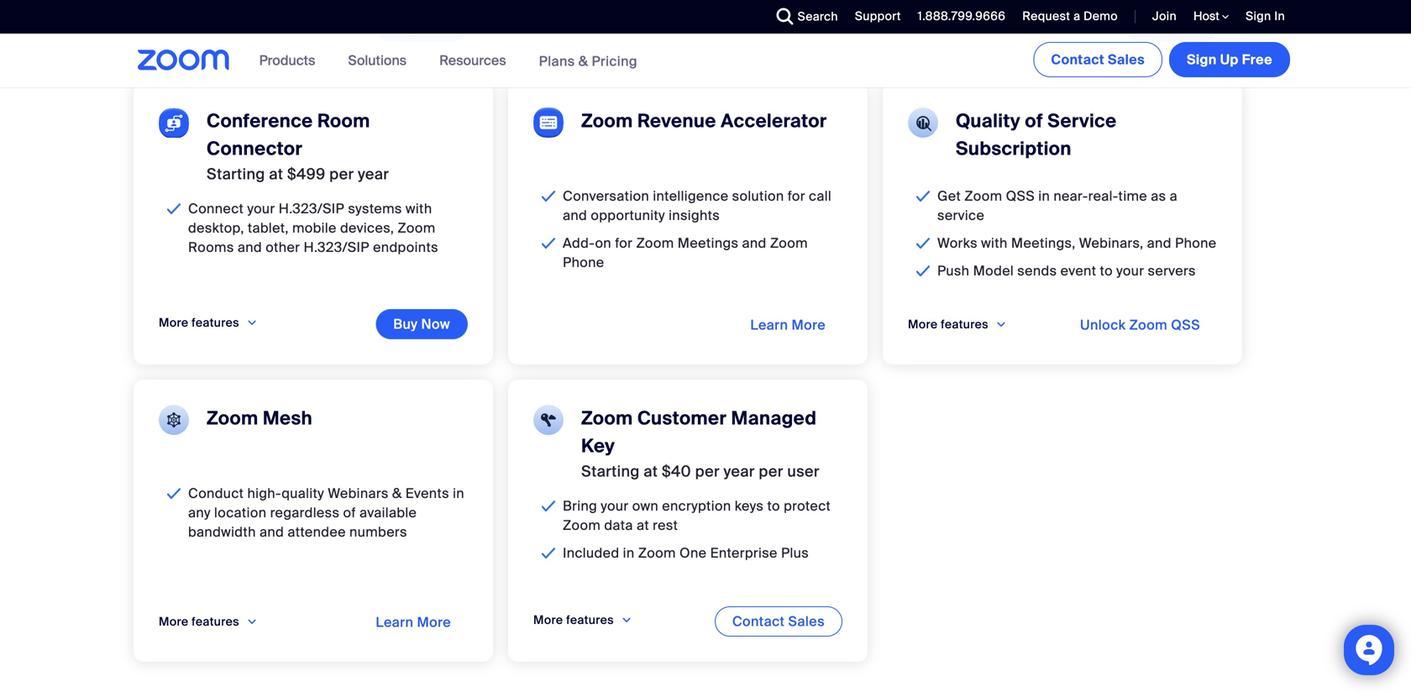 Task type: describe. For each thing, give the bounding box(es) containing it.
$40
[[662, 462, 691, 481]]

starting inside zoom customer managed key starting at $40 per year per user
[[581, 462, 640, 481]]

in inside get zoom qss in near-real-time as a service
[[1038, 187, 1050, 205]]

zoom right unlock
[[1129, 316, 1168, 334]]

1 horizontal spatial learn more
[[750, 316, 826, 334]]

join link up "meetings" navigation
[[1152, 8, 1177, 24]]

plus
[[781, 544, 809, 562]]

managed
[[731, 406, 817, 430]]

conference
[[207, 109, 313, 133]]

and inside conduct high-quality webinars & events in any location regardless of available bandwidth and attendee numbers
[[260, 523, 284, 541]]

join
[[1152, 8, 1177, 24]]

1 vertical spatial your
[[1116, 262, 1144, 279]]

webinars,
[[1079, 234, 1144, 252]]

quality
[[282, 484, 324, 502]]

$499
[[287, 164, 325, 184]]

high-
[[247, 484, 282, 502]]

0 vertical spatial to
[[1100, 262, 1113, 279]]

zoom down solution
[[770, 234, 808, 252]]

ok image for conversation intelligence solution for call and opportunity insights
[[538, 186, 560, 206]]

numbers
[[349, 523, 407, 541]]

works with meetings, webinars, and phone
[[937, 234, 1217, 252]]

search
[[798, 9, 838, 24]]

key
[[581, 434, 615, 458]]

connect
[[188, 200, 244, 217]]

buy left host
[[1143, 18, 1167, 35]]

1 vertical spatial sales
[[788, 613, 825, 630]]

zoom down pricing
[[581, 109, 633, 133]]

1 vertical spatial h.323/sip
[[304, 238, 369, 256]]

get
[[937, 187, 961, 205]]

keys
[[735, 497, 764, 515]]

request a demo
[[1022, 8, 1118, 24]]

0 horizontal spatial learn more
[[376, 613, 451, 631]]

add-
[[563, 234, 595, 252]]

phone inside add-on for zoom meetings and zoom phone
[[563, 253, 604, 271]]

model
[[973, 262, 1014, 279]]

conduct high-quality webinars & events in any location regardless of available bandwidth and attendee numbers
[[188, 484, 464, 541]]

zoom mesh
[[207, 406, 313, 430]]

sign in
[[1246, 8, 1285, 24]]

down image for view support plans
[[621, 18, 632, 36]]

ok image for works with meetings, webinars, and phone
[[912, 233, 934, 253]]

push model sends event to your servers
[[937, 262, 1196, 279]]

host button
[[1194, 8, 1229, 24]]

event
[[1061, 262, 1096, 279]]

ok image for add-on for zoom meetings and zoom phone
[[538, 233, 560, 253]]

solutions button
[[348, 34, 414, 87]]

1 horizontal spatial per
[[695, 462, 720, 481]]

at inside the bring your own encryption keys to protect zoom data at rest
[[637, 516, 649, 534]]

ok image for get zoom qss in near-real-time as a service
[[912, 186, 934, 206]]

resources
[[439, 52, 506, 69]]

contact sales inside "meetings" navigation
[[1051, 51, 1145, 68]]

1 horizontal spatial support
[[855, 8, 901, 24]]

plans & pricing
[[539, 52, 637, 70]]

learn for learn more link to the bottom
[[376, 613, 413, 631]]

sales inside "meetings" navigation
[[1108, 51, 1145, 68]]

product information navigation
[[247, 34, 650, 89]]

ok image for connect your h.323/sip systems with desktop, tablet, mobile devices, zoom rooms and other h.323/sip endpoints
[[163, 199, 185, 218]]

of inside conduct high-quality webinars & events in any location regardless of available bandwidth and attendee numbers
[[343, 504, 356, 521]]

products
[[259, 52, 315, 69]]

request
[[1022, 8, 1070, 24]]

meetings
[[678, 234, 739, 252]]

conversation intelligence solution for call and opportunity insights
[[563, 187, 832, 224]]

mobile
[[292, 219, 337, 237]]

tablet,
[[248, 219, 289, 237]]

attendee
[[288, 523, 346, 541]]

in inside conduct high-quality webinars & events in any location regardless of available bandwidth and attendee numbers
[[453, 484, 464, 502]]

enterprise
[[710, 544, 778, 562]]

connect your h.323/sip systems with desktop, tablet, mobile devices, zoom rooms and other h.323/sip endpoints
[[188, 200, 438, 256]]

sign for sign up free
[[1187, 51, 1217, 68]]

webinars
[[328, 484, 389, 502]]

sign up free
[[1187, 51, 1273, 68]]

2 horizontal spatial per
[[759, 462, 783, 481]]

host
[[1194, 8, 1222, 24]]

zoom customer managed key starting at $40 per year per user
[[581, 406, 820, 481]]

service
[[1048, 109, 1117, 133]]

ok image for included in zoom one enterprise plus
[[538, 543, 560, 563]]

at inside "conference room connector starting at $499 per year"
[[269, 164, 283, 184]]

down image for unlock zoom qss
[[995, 316, 1007, 333]]

0 horizontal spatial a
[[1074, 8, 1080, 24]]

zoom inside the bring your own encryption keys to protect zoom data at rest
[[563, 516, 601, 534]]

unlock zoom qss link
[[1063, 311, 1217, 339]]

add-on for zoom meetings and zoom phone
[[563, 234, 808, 271]]

sign for sign in
[[1246, 8, 1271, 24]]

your for protect
[[601, 497, 629, 515]]

down image for contact sales
[[621, 611, 632, 629]]

0 vertical spatial plans
[[789, 19, 826, 36]]

endpoints
[[373, 238, 438, 256]]

solutions
[[348, 52, 407, 69]]

ok image for push model sends event to your servers
[[912, 261, 934, 280]]

bring
[[563, 497, 597, 515]]

push
[[937, 262, 970, 279]]

for inside conversation intelligence solution for call and opportunity insights
[[788, 187, 805, 205]]

and inside conversation intelligence solution for call and opportunity insights
[[563, 206, 587, 224]]

room
[[317, 109, 370, 133]]

sends
[[1017, 262, 1057, 279]]

1 vertical spatial contact sales
[[732, 613, 825, 630]]

buy down endpoints
[[393, 315, 418, 333]]

1.888.799.9666
[[918, 8, 1006, 24]]

0 vertical spatial phone
[[1175, 234, 1217, 252]]

buy up solutions
[[393, 18, 418, 35]]

ok image for bring your own encryption keys to protect zoom data at rest
[[538, 496, 560, 516]]

view support plans link
[[682, 13, 842, 42]]

up
[[1220, 51, 1239, 68]]

regardless
[[270, 504, 340, 521]]

encryption
[[662, 497, 731, 515]]

other
[[266, 238, 300, 256]]

1 horizontal spatial learn more link
[[734, 311, 842, 339]]

and inside add-on for zoom meetings and zoom phone
[[742, 234, 767, 252]]

call
[[809, 187, 832, 205]]

devices,
[[340, 219, 394, 237]]

connector
[[207, 137, 302, 161]]

meetings,
[[1011, 234, 1076, 252]]

as
[[1151, 187, 1166, 205]]



Task type: locate. For each thing, give the bounding box(es) containing it.
0 vertical spatial h.323/sip
[[279, 200, 345, 217]]

zoom down "rest"
[[638, 544, 676, 562]]

0 vertical spatial contact
[[1051, 51, 1104, 68]]

time
[[1118, 187, 1147, 205]]

desktop,
[[188, 219, 244, 237]]

sales down plus on the bottom of the page
[[788, 613, 825, 630]]

zoom revenue accelerator
[[581, 109, 827, 133]]

0 horizontal spatial sign
[[1187, 51, 1217, 68]]

1 horizontal spatial &
[[578, 52, 588, 70]]

any
[[188, 504, 211, 521]]

0 horizontal spatial your
[[247, 200, 275, 217]]

your for tablet,
[[247, 200, 275, 217]]

0 horizontal spatial phone
[[563, 253, 604, 271]]

demo
[[1084, 8, 1118, 24]]

sign in link
[[1233, 0, 1293, 34], [1246, 8, 1285, 24]]

more features button
[[159, 12, 258, 39], [908, 12, 1007, 39], [533, 13, 632, 41], [159, 309, 258, 337], [908, 311, 1007, 338], [533, 606, 632, 634], [159, 608, 258, 636]]

starting down connector
[[207, 164, 265, 184]]

ok image left works
[[912, 233, 934, 253]]

zoom up service
[[964, 187, 1002, 205]]

1.888.799.9666 button
[[905, 0, 1010, 34], [918, 8, 1006, 24]]

ok image left push
[[912, 261, 934, 280]]

included
[[563, 544, 619, 562]]

year
[[358, 164, 389, 184], [724, 462, 755, 481]]

sign inside button
[[1187, 51, 1217, 68]]

of inside quality of service subscription
[[1025, 109, 1043, 133]]

sales down 'demo'
[[1108, 51, 1145, 68]]

data
[[604, 516, 633, 534]]

1 horizontal spatial starting
[[581, 462, 640, 481]]

0 horizontal spatial year
[[358, 164, 389, 184]]

2 vertical spatial your
[[601, 497, 629, 515]]

down image
[[246, 17, 258, 34], [995, 17, 1007, 34], [246, 314, 258, 332], [246, 613, 258, 631]]

subscription
[[956, 137, 1072, 161]]

user
[[787, 462, 820, 481]]

sign left up
[[1187, 51, 1217, 68]]

learn for right learn more link
[[750, 316, 788, 334]]

year inside "conference room connector starting at $499 per year"
[[358, 164, 389, 184]]

support link
[[842, 0, 905, 34], [855, 8, 901, 24]]

0 vertical spatial starting
[[207, 164, 265, 184]]

1 horizontal spatial year
[[724, 462, 755, 481]]

in left near-
[[1038, 187, 1050, 205]]

0 horizontal spatial starting
[[207, 164, 265, 184]]

h.323/sip down mobile
[[304, 238, 369, 256]]

ok image left connect
[[163, 199, 185, 218]]

per right $499
[[329, 164, 354, 184]]

ok image left included
[[538, 543, 560, 563]]

1 vertical spatial phone
[[563, 253, 604, 271]]

per left user
[[759, 462, 783, 481]]

1 vertical spatial &
[[392, 484, 402, 502]]

& inside conduct high-quality webinars & events in any location regardless of available bandwidth and attendee numbers
[[392, 484, 402, 502]]

down image
[[621, 18, 632, 36], [995, 316, 1007, 333], [621, 611, 632, 629]]

more
[[159, 17, 189, 33], [908, 17, 938, 33], [533, 19, 563, 35], [159, 315, 189, 330], [792, 316, 826, 334], [908, 316, 938, 332], [533, 612, 563, 628], [417, 613, 451, 631], [159, 614, 189, 629]]

1 horizontal spatial contact sales link
[[1033, 42, 1162, 77]]

1 vertical spatial contact sales link
[[715, 606, 842, 636]]

ok image left 'conversation' in the top of the page
[[538, 186, 560, 206]]

ok image for conduct high-quality webinars & events in any location regardless of available bandwidth and attendee numbers
[[163, 484, 185, 503]]

zoom inside zoom customer managed key starting at $40 per year per user
[[581, 406, 633, 430]]

in right 'events'
[[453, 484, 464, 502]]

0 vertical spatial with
[[406, 200, 432, 217]]

starting inside "conference room connector starting at $499 per year"
[[207, 164, 265, 184]]

on
[[595, 234, 611, 252]]

own
[[632, 497, 659, 515]]

learn more link
[[734, 311, 842, 339], [359, 608, 468, 636]]

and inside connect your h.323/sip systems with desktop, tablet, mobile devices, zoom rooms and other h.323/sip endpoints
[[238, 238, 262, 256]]

qss down servers
[[1171, 316, 1200, 334]]

year up the "systems"
[[358, 164, 389, 184]]

1 horizontal spatial for
[[788, 187, 805, 205]]

starting down key
[[581, 462, 640, 481]]

ok image left bring
[[538, 496, 560, 516]]

works
[[937, 234, 978, 252]]

products button
[[259, 34, 323, 87]]

at
[[269, 164, 283, 184], [644, 462, 658, 481], [637, 516, 649, 534]]

1 horizontal spatial a
[[1170, 187, 1178, 205]]

0 horizontal spatial support
[[733, 19, 786, 36]]

to
[[1100, 262, 1113, 279], [767, 497, 780, 515]]

0 horizontal spatial learn more link
[[359, 608, 468, 636]]

0 horizontal spatial with
[[406, 200, 432, 217]]

one
[[680, 544, 707, 562]]

0 horizontal spatial of
[[343, 504, 356, 521]]

unlock zoom qss
[[1080, 316, 1200, 334]]

plans inside 'product information' navigation
[[539, 52, 575, 70]]

contact sales down plus on the bottom of the page
[[732, 613, 825, 630]]

1 vertical spatial year
[[724, 462, 755, 481]]

1 vertical spatial with
[[981, 234, 1008, 252]]

per inside "conference room connector starting at $499 per year"
[[329, 164, 354, 184]]

your down 'webinars,'
[[1116, 262, 1144, 279]]

h.323/sip
[[279, 200, 345, 217], [304, 238, 369, 256]]

contact
[[1051, 51, 1104, 68], [732, 613, 785, 630]]

1 vertical spatial learn more
[[376, 613, 451, 631]]

resources button
[[439, 34, 514, 87]]

zoom down bring
[[563, 516, 601, 534]]

zoom left mesh
[[207, 406, 258, 430]]

conference room connector starting at $499 per year
[[207, 109, 389, 184]]

support right the search
[[855, 8, 901, 24]]

qss
[[1006, 187, 1035, 205], [1171, 316, 1200, 334]]

1 vertical spatial starting
[[581, 462, 640, 481]]

accelerator
[[721, 109, 827, 133]]

plans
[[789, 19, 826, 36], [539, 52, 575, 70]]

contact down the request a demo
[[1051, 51, 1104, 68]]

to right keys
[[767, 497, 780, 515]]

banner
[[118, 34, 1293, 89]]

customer
[[637, 406, 727, 430]]

ok image
[[538, 186, 560, 206], [163, 199, 185, 218], [912, 233, 934, 253], [163, 484, 185, 503]]

join link left host
[[1140, 0, 1181, 34]]

2 vertical spatial in
[[623, 544, 635, 562]]

0 vertical spatial contact sales
[[1051, 51, 1145, 68]]

to inside the bring your own encryption keys to protect zoom data at rest
[[767, 497, 780, 515]]

buy now link
[[376, 12, 468, 42], [1125, 12, 1217, 42], [376, 309, 468, 339]]

and
[[563, 206, 587, 224], [742, 234, 767, 252], [1147, 234, 1172, 252], [238, 238, 262, 256], [260, 523, 284, 541]]

h.323/sip up mobile
[[279, 200, 345, 217]]

2 horizontal spatial in
[[1038, 187, 1050, 205]]

1 horizontal spatial learn
[[750, 316, 788, 334]]

& left pricing
[[578, 52, 588, 70]]

0 vertical spatial year
[[358, 164, 389, 184]]

a right as
[[1170, 187, 1178, 205]]

now
[[421, 18, 450, 35], [1170, 18, 1199, 35], [421, 315, 450, 333]]

at down own
[[637, 516, 649, 534]]

0 horizontal spatial plans
[[539, 52, 575, 70]]

zoom
[[581, 109, 633, 133], [964, 187, 1002, 205], [398, 219, 436, 237], [636, 234, 674, 252], [770, 234, 808, 252], [1129, 316, 1168, 334], [207, 406, 258, 430], [581, 406, 633, 430], [563, 516, 601, 534], [638, 544, 676, 562]]

at left $40 on the bottom left
[[644, 462, 658, 481]]

support right view
[[733, 19, 786, 36]]

1 vertical spatial learn more link
[[359, 608, 468, 636]]

0 horizontal spatial contact
[[732, 613, 785, 630]]

events
[[406, 484, 449, 502]]

0 vertical spatial &
[[578, 52, 588, 70]]

features
[[192, 17, 239, 33], [941, 17, 989, 33], [566, 19, 614, 35], [192, 315, 239, 330], [941, 316, 989, 332], [566, 612, 614, 628], [192, 614, 239, 629]]

0 horizontal spatial contact sales
[[732, 613, 825, 630]]

bring your own encryption keys to protect zoom data at rest
[[563, 497, 831, 534]]

contact down enterprise
[[732, 613, 785, 630]]

0 horizontal spatial in
[[453, 484, 464, 502]]

with inside connect your h.323/sip systems with desktop, tablet, mobile devices, zoom rooms and other h.323/sip endpoints
[[406, 200, 432, 217]]

1 horizontal spatial sign
[[1246, 8, 1271, 24]]

0 horizontal spatial qss
[[1006, 187, 1035, 205]]

per right $40 on the bottom left
[[695, 462, 720, 481]]

1 vertical spatial plans
[[539, 52, 575, 70]]

quality
[[956, 109, 1021, 133]]

1 horizontal spatial to
[[1100, 262, 1113, 279]]

&
[[578, 52, 588, 70], [392, 484, 402, 502]]

1 vertical spatial of
[[343, 504, 356, 521]]

get zoom qss in near-real-time as a service
[[937, 187, 1178, 224]]

0 horizontal spatial for
[[615, 234, 633, 252]]

qss for unlock zoom qss
[[1171, 316, 1200, 334]]

contact sales link down 'demo'
[[1033, 42, 1162, 77]]

1 vertical spatial sign
[[1187, 51, 1217, 68]]

contact sales link inside "meetings" navigation
[[1033, 42, 1162, 77]]

0 horizontal spatial sales
[[788, 613, 825, 630]]

0 horizontal spatial per
[[329, 164, 354, 184]]

conduct
[[188, 484, 244, 502]]

per
[[329, 164, 354, 184], [695, 462, 720, 481], [759, 462, 783, 481]]

with up model
[[981, 234, 1008, 252]]

for left call
[[788, 187, 805, 205]]

and up servers
[[1147, 234, 1172, 252]]

& inside 'product information' navigation
[[578, 52, 588, 70]]

1 vertical spatial in
[[453, 484, 464, 502]]

support
[[855, 8, 901, 24], [733, 19, 786, 36]]

0 vertical spatial at
[[269, 164, 283, 184]]

your inside the bring your own encryption keys to protect zoom data at rest
[[601, 497, 629, 515]]

0 vertical spatial qss
[[1006, 187, 1035, 205]]

rest
[[653, 516, 678, 534]]

intelligence
[[653, 187, 729, 205]]

service
[[937, 206, 985, 224]]

qss for get zoom qss in near-real-time as a service
[[1006, 187, 1035, 205]]

location
[[214, 504, 267, 521]]

2 horizontal spatial your
[[1116, 262, 1144, 279]]

a inside get zoom qss in near-real-time as a service
[[1170, 187, 1178, 205]]

1 vertical spatial qss
[[1171, 316, 1200, 334]]

systems
[[348, 200, 402, 217]]

and down tablet,
[[238, 238, 262, 256]]

1 vertical spatial down image
[[995, 316, 1007, 333]]

and down location
[[260, 523, 284, 541]]

0 vertical spatial in
[[1038, 187, 1050, 205]]

unlock
[[1080, 316, 1126, 334]]

at inside zoom customer managed key starting at $40 per year per user
[[644, 462, 658, 481]]

ok image left the get
[[912, 186, 934, 206]]

for
[[788, 187, 805, 205], [615, 234, 633, 252]]

zoom up key
[[581, 406, 633, 430]]

0 vertical spatial sign
[[1246, 8, 1271, 24]]

1 vertical spatial contact
[[732, 613, 785, 630]]

of down the 'webinars'
[[343, 504, 356, 521]]

1 horizontal spatial plans
[[789, 19, 826, 36]]

buy
[[393, 18, 418, 35], [1143, 18, 1167, 35], [393, 315, 418, 333]]

to right event
[[1100, 262, 1113, 279]]

0 vertical spatial a
[[1074, 8, 1080, 24]]

contact sales down 'demo'
[[1051, 51, 1145, 68]]

real-
[[1088, 187, 1118, 205]]

your up data
[[601, 497, 629, 515]]

phone down add-
[[563, 253, 604, 271]]

mesh
[[263, 406, 313, 430]]

with up endpoints
[[406, 200, 432, 217]]

in down data
[[623, 544, 635, 562]]

starting
[[207, 164, 265, 184], [581, 462, 640, 481]]

2 vertical spatial at
[[637, 516, 649, 534]]

conversation
[[563, 187, 649, 205]]

available
[[360, 504, 417, 521]]

view
[[698, 19, 729, 36]]

of up 'subscription'
[[1025, 109, 1043, 133]]

0 horizontal spatial learn
[[376, 613, 413, 631]]

quality of service subscription
[[956, 109, 1117, 161]]

0 vertical spatial your
[[247, 200, 275, 217]]

0 vertical spatial learn more
[[750, 316, 826, 334]]

1 horizontal spatial phone
[[1175, 234, 1217, 252]]

join link
[[1140, 0, 1181, 34], [1152, 8, 1177, 24]]

0 vertical spatial contact sales link
[[1033, 42, 1162, 77]]

meetings navigation
[[1030, 34, 1293, 81]]

banner containing contact sales
[[118, 34, 1293, 89]]

1 horizontal spatial your
[[601, 497, 629, 515]]

pricing
[[592, 52, 637, 70]]

1 vertical spatial at
[[644, 462, 658, 481]]

contact sales
[[1051, 51, 1145, 68], [732, 613, 825, 630]]

0 horizontal spatial &
[[392, 484, 402, 502]]

1 horizontal spatial contact
[[1051, 51, 1104, 68]]

1 horizontal spatial in
[[623, 544, 635, 562]]

1 vertical spatial learn
[[376, 613, 413, 631]]

0 vertical spatial learn more link
[[734, 311, 842, 339]]

phone up servers
[[1175, 234, 1217, 252]]

2 vertical spatial down image
[[621, 611, 632, 629]]

rooms
[[188, 238, 234, 256]]

and up add-
[[563, 206, 587, 224]]

bandwidth
[[188, 523, 256, 541]]

zoom logo image
[[138, 50, 230, 71]]

ok image left add-
[[538, 233, 560, 253]]

ok image
[[912, 186, 934, 206], [538, 233, 560, 253], [912, 261, 934, 280], [538, 496, 560, 516], [538, 543, 560, 563]]

ok image left conduct
[[163, 484, 185, 503]]

sign
[[1246, 8, 1271, 24], [1187, 51, 1217, 68]]

0 vertical spatial sales
[[1108, 51, 1145, 68]]

zoom up endpoints
[[398, 219, 436, 237]]

qss inside get zoom qss in near-real-time as a service
[[1006, 187, 1035, 205]]

at left $499
[[269, 164, 283, 184]]

sign left in
[[1246, 8, 1271, 24]]

your up tablet,
[[247, 200, 275, 217]]

0 horizontal spatial to
[[767, 497, 780, 515]]

insights
[[669, 206, 720, 224]]

for right on
[[615, 234, 633, 252]]

0 horizontal spatial contact sales link
[[715, 606, 842, 636]]

year up keys
[[724, 462, 755, 481]]

contact inside "meetings" navigation
[[1051, 51, 1104, 68]]

year inside zoom customer managed key starting at $40 per year per user
[[724, 462, 755, 481]]

sign up free button
[[1169, 42, 1290, 77]]

1 vertical spatial a
[[1170, 187, 1178, 205]]

1 horizontal spatial contact sales
[[1051, 51, 1145, 68]]

protect
[[784, 497, 831, 515]]

1 horizontal spatial qss
[[1171, 316, 1200, 334]]

& up available
[[392, 484, 402, 502]]

and right meetings on the top
[[742, 234, 767, 252]]

1 horizontal spatial with
[[981, 234, 1008, 252]]

free
[[1242, 51, 1273, 68]]

0 vertical spatial down image
[[621, 18, 632, 36]]

0 vertical spatial of
[[1025, 109, 1043, 133]]

your inside connect your h.323/sip systems with desktop, tablet, mobile devices, zoom rooms and other h.323/sip endpoints
[[247, 200, 275, 217]]

zoom down opportunity
[[636, 234, 674, 252]]

zoom inside get zoom qss in near-real-time as a service
[[964, 187, 1002, 205]]

qss down 'subscription'
[[1006, 187, 1035, 205]]

1 horizontal spatial sales
[[1108, 51, 1145, 68]]

a left 'demo'
[[1074, 8, 1080, 24]]

zoom inside connect your h.323/sip systems with desktop, tablet, mobile devices, zoom rooms and other h.323/sip endpoints
[[398, 219, 436, 237]]

0 vertical spatial learn
[[750, 316, 788, 334]]

in
[[1274, 8, 1285, 24]]

1 horizontal spatial of
[[1025, 109, 1043, 133]]

a
[[1074, 8, 1080, 24], [1170, 187, 1178, 205]]

for inside add-on for zoom meetings and zoom phone
[[615, 234, 633, 252]]

1 vertical spatial to
[[767, 497, 780, 515]]

contact sales link down plus on the bottom of the page
[[715, 606, 842, 636]]

near-
[[1054, 187, 1088, 205]]

0 vertical spatial for
[[788, 187, 805, 205]]



Task type: vqa. For each thing, say whether or not it's contained in the screenshot.
Grid mode, not selected image
no



